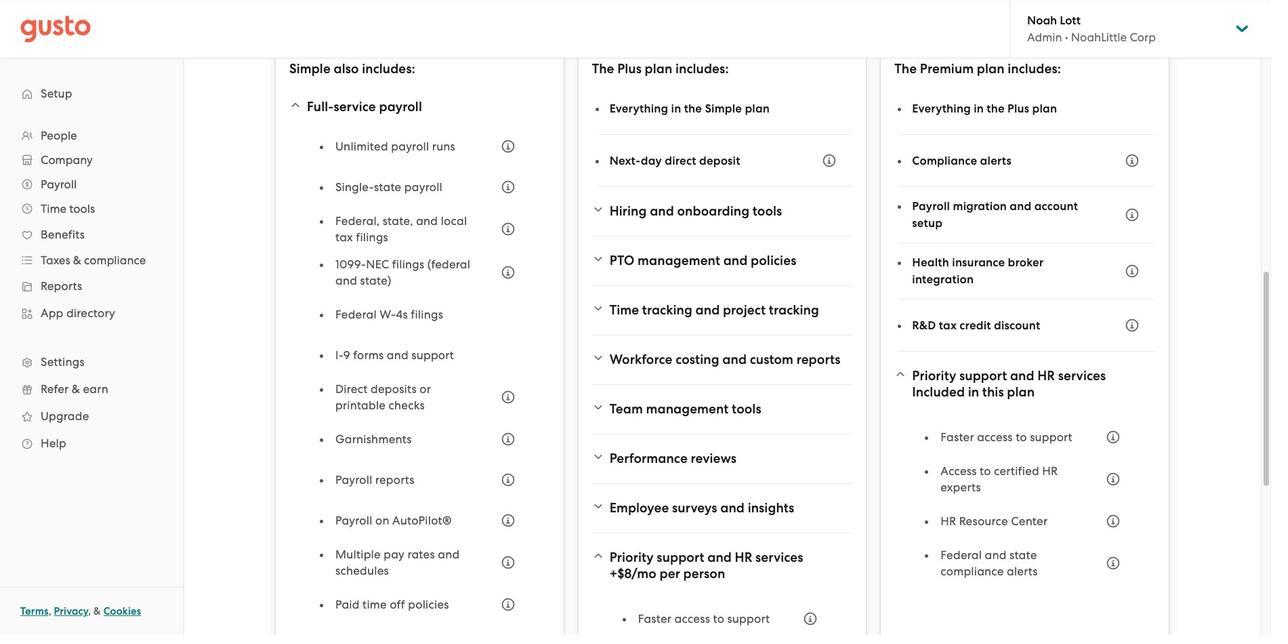 Task type: locate. For each thing, give the bounding box(es) containing it.
0 horizontal spatial plus
[[618, 61, 642, 77]]

1 vertical spatial alerts
[[1007, 565, 1038, 578]]

0 horizontal spatial time
[[41, 202, 66, 216]]

alerts up "migration"
[[981, 154, 1012, 168]]

day
[[641, 154, 662, 168]]

to right access
[[980, 464, 991, 478]]

filings inside 1099-nec filings (federal and state)
[[392, 258, 425, 271]]

the for the plus plan includes:
[[592, 61, 614, 77]]

checks
[[389, 399, 425, 412]]

1 horizontal spatial simple
[[705, 101, 742, 116]]

state
[[374, 180, 402, 194], [1010, 548, 1037, 562]]

0 vertical spatial federal
[[336, 308, 377, 321]]

unlimited payroll runs
[[336, 140, 455, 153]]

reports right "custom"
[[797, 352, 841, 367]]

list containing people
[[0, 123, 183, 457]]

and left project
[[696, 302, 720, 318]]

time tracking and project tracking button
[[592, 294, 853, 327]]

performance reviews button
[[592, 443, 853, 475]]

1 horizontal spatial reports
[[797, 352, 841, 367]]

& inside dropdown button
[[73, 253, 81, 267]]

employee surveys and insights
[[610, 500, 795, 516]]

list containing unlimited payroll runs
[[321, 131, 523, 630]]

reviews
[[691, 451, 737, 466]]

1 vertical spatial compliance
[[941, 565, 1004, 578]]

hiring
[[610, 203, 647, 219]]

state down center
[[1010, 548, 1037, 562]]

1 horizontal spatial everything
[[913, 101, 971, 116]]

the for plus
[[684, 101, 702, 116]]

0 horizontal spatial everything
[[610, 101, 669, 116]]

nec
[[366, 258, 389, 271]]

2 tracking from the left
[[769, 302, 819, 318]]

terms
[[20, 605, 49, 617]]

1 vertical spatial policies
[[408, 598, 449, 611]]

2 everything from the left
[[913, 101, 971, 116]]

includes: up the everything in the simple plan
[[676, 61, 729, 77]]

included
[[913, 384, 965, 400]]

2 vertical spatial filings
[[411, 308, 443, 321]]

1 horizontal spatial tax
[[939, 318, 957, 332]]

access
[[978, 430, 1013, 444], [675, 612, 710, 626]]

app
[[41, 306, 63, 320]]

next-day direct deposit
[[610, 154, 741, 168]]

payroll inside payroll migration and account setup
[[913, 199, 950, 214]]

hr inside priority support and hr services +$8/mo per person
[[735, 550, 753, 565]]

benefits
[[41, 228, 85, 241]]

tools down workforce costing and custom reports
[[732, 401, 762, 417]]

1 horizontal spatial the
[[987, 101, 1005, 116]]

2 vertical spatial to
[[713, 612, 725, 626]]

0 vertical spatial &
[[73, 253, 81, 267]]

payroll inside dropdown button
[[41, 178, 77, 191]]

directory
[[66, 306, 115, 320]]

priority
[[913, 368, 957, 384], [610, 550, 654, 565]]

payroll up unlimited payroll runs
[[379, 99, 422, 115]]

hiring and onboarding tools
[[610, 203, 782, 219]]

direct deposits or printable checks
[[336, 382, 431, 412]]

time
[[41, 202, 66, 216], [610, 302, 639, 318]]

the down the plus plan includes:
[[684, 101, 702, 116]]

and inside priority support and hr services +$8/mo per person
[[708, 550, 732, 565]]

priority inside priority support and hr services included in this plan
[[913, 368, 957, 384]]

services inside priority support and hr services included in this plan
[[1058, 368, 1106, 384]]

0 vertical spatial state
[[374, 180, 402, 194]]

or
[[420, 382, 431, 396]]

1 horizontal spatial tracking
[[769, 302, 819, 318]]

everything in the simple plan
[[610, 101, 770, 116]]

this
[[983, 384, 1004, 400]]

in down the premium plan includes:
[[974, 101, 984, 116]]

1 vertical spatial services
[[756, 550, 804, 565]]

0 vertical spatial services
[[1058, 368, 1106, 384]]

faster
[[941, 430, 975, 444], [638, 612, 672, 626]]

1 vertical spatial &
[[72, 382, 80, 396]]

2 horizontal spatial includes:
[[1008, 61, 1061, 77]]

tools inside 'hiring and onboarding tools' dropdown button
[[753, 203, 782, 219]]

1 horizontal spatial access
[[978, 430, 1013, 444]]

compliance down benefits link
[[84, 253, 146, 267]]

the
[[684, 101, 702, 116], [987, 101, 1005, 116]]

1 horizontal spatial federal
[[941, 548, 982, 562]]

and inside 1099-nec filings (federal and state)
[[336, 274, 357, 287]]

faster inside "list"
[[941, 430, 975, 444]]

1 horizontal spatial the
[[895, 61, 917, 77]]

0 horizontal spatial services
[[756, 550, 804, 565]]

management down the hiring and onboarding tools
[[638, 253, 721, 268]]

and right rates
[[438, 548, 460, 561]]

earn
[[83, 382, 108, 396]]

priority up included
[[913, 368, 957, 384]]

access down "person" on the right
[[675, 612, 710, 626]]

and inside dropdown button
[[696, 302, 720, 318]]

priority inside priority support and hr services +$8/mo per person
[[610, 550, 654, 565]]

1 vertical spatial payroll
[[391, 140, 429, 153]]

resource
[[960, 514, 1008, 528]]

in left this
[[968, 384, 980, 400]]

2 vertical spatial &
[[94, 605, 101, 617]]

1 horizontal spatial faster
[[941, 430, 975, 444]]

1099-
[[336, 258, 366, 271]]

0 horizontal spatial tracking
[[642, 302, 693, 318]]

0 horizontal spatial ,
[[49, 605, 51, 617]]

health insurance broker integration
[[913, 256, 1044, 287]]

includes: down the admin
[[1008, 61, 1061, 77]]

and inside priority support and hr services included in this plan
[[1011, 368, 1035, 384]]

1 horizontal spatial list
[[321, 131, 523, 630]]

hr
[[1038, 368, 1055, 384], [1043, 464, 1058, 478], [941, 514, 957, 528], [735, 550, 753, 565]]

everything in the plus plan
[[913, 101, 1058, 116]]

0 horizontal spatial the
[[684, 101, 702, 116]]

0 horizontal spatial list
[[0, 123, 183, 457]]

1 horizontal spatial plus
[[1008, 101, 1030, 116]]

1 vertical spatial management
[[646, 401, 729, 417]]

tax down 'federal,'
[[336, 230, 353, 244]]

filings down 'federal,'
[[356, 230, 388, 244]]

faster access to support
[[941, 430, 1073, 444], [638, 612, 770, 626]]

2 includes: from the left
[[676, 61, 729, 77]]

2 horizontal spatial list
[[926, 422, 1129, 590]]

tracking right project
[[769, 302, 819, 318]]

& for compliance
[[73, 253, 81, 267]]

1 vertical spatial reports
[[375, 473, 415, 487]]

simple also includes:
[[289, 61, 415, 77]]

hr inside access to certified hr experts
[[1043, 464, 1058, 478]]

everything down the plus plan includes:
[[610, 101, 669, 116]]

time up benefits
[[41, 202, 66, 216]]

hr for access to certified hr experts
[[1043, 464, 1058, 478]]

faster down per
[[638, 612, 672, 626]]

includes: right also
[[362, 61, 415, 77]]

noahlittle
[[1071, 31, 1127, 44]]

multiple pay rates and schedules
[[336, 548, 460, 577]]

payroll for service
[[379, 99, 422, 115]]

tools inside time tools dropdown button
[[69, 202, 95, 216]]

simple left also
[[289, 61, 331, 77]]

time inside dropdown button
[[610, 302, 639, 318]]

payroll up setup
[[913, 199, 950, 214]]

and down discount
[[1011, 368, 1035, 384]]

list
[[0, 123, 183, 457], [321, 131, 523, 630], [926, 422, 1129, 590]]

and down hr resource center
[[985, 548, 1007, 562]]

the down the premium plan includes:
[[987, 101, 1005, 116]]

tools right onboarding
[[753, 203, 782, 219]]

& left cookies at the left of page
[[94, 605, 101, 617]]

reports inside dropdown button
[[797, 352, 841, 367]]

1 vertical spatial faster
[[638, 612, 672, 626]]

2 horizontal spatial to
[[1016, 430, 1027, 444]]

everything
[[610, 101, 669, 116], [913, 101, 971, 116]]

time for time tools
[[41, 202, 66, 216]]

services inside priority support and hr services +$8/mo per person
[[756, 550, 804, 565]]

0 horizontal spatial includes:
[[362, 61, 415, 77]]

support
[[412, 348, 454, 362], [960, 368, 1007, 384], [1030, 430, 1073, 444], [657, 550, 705, 565], [728, 612, 770, 626]]

3 includes: from the left
[[1008, 61, 1061, 77]]

0 horizontal spatial faster access to support
[[638, 612, 770, 626]]

state)
[[360, 274, 392, 287]]

payroll for payroll on autopilot®
[[336, 514, 373, 527]]

federal w-4s filings
[[336, 308, 443, 321]]

1 vertical spatial access
[[675, 612, 710, 626]]

& right taxes on the left top of the page
[[73, 253, 81, 267]]

alerts down center
[[1007, 565, 1038, 578]]

1 everything from the left
[[610, 101, 669, 116]]

forms
[[353, 348, 384, 362]]

rates
[[408, 548, 435, 561]]

cookies
[[104, 605, 141, 617]]

0 horizontal spatial priority
[[610, 550, 654, 565]]

0 vertical spatial management
[[638, 253, 721, 268]]

0 vertical spatial faster access to support
[[941, 430, 1073, 444]]

and down the 1099- at the left top of page
[[336, 274, 357, 287]]

time down "pto"
[[610, 302, 639, 318]]

0 horizontal spatial reports
[[375, 473, 415, 487]]

0 vertical spatial filings
[[356, 230, 388, 244]]

1 horizontal spatial faster access to support
[[941, 430, 1073, 444]]

0 vertical spatial payroll
[[379, 99, 422, 115]]

0 vertical spatial tax
[[336, 230, 353, 244]]

access up certified
[[978, 430, 1013, 444]]

on
[[375, 514, 390, 527]]

upgrade link
[[14, 404, 169, 428]]

payroll up state,
[[405, 180, 443, 194]]

faster access to support up certified
[[941, 430, 1073, 444]]

home image
[[20, 15, 91, 42]]

1 horizontal spatial includes:
[[676, 61, 729, 77]]

single-
[[336, 180, 374, 194]]

, left cookies at the left of page
[[88, 605, 91, 617]]

1 horizontal spatial services
[[1058, 368, 1106, 384]]

lott
[[1060, 14, 1081, 28]]

1 vertical spatial filings
[[392, 258, 425, 271]]

payroll left runs
[[391, 140, 429, 153]]

filings right nec
[[392, 258, 425, 271]]

reports
[[41, 279, 82, 293]]

0 horizontal spatial access
[[675, 612, 710, 626]]

priority up +$8/mo
[[610, 550, 654, 565]]

faster up access
[[941, 430, 975, 444]]

app directory link
[[14, 301, 169, 325]]

1 horizontal spatial to
[[980, 464, 991, 478]]

multiple
[[336, 548, 381, 561]]

tax right "r&d" in the right bottom of the page
[[939, 318, 957, 332]]

2 the from the left
[[895, 61, 917, 77]]

0 vertical spatial time
[[41, 202, 66, 216]]

pto management and policies button
[[592, 245, 853, 277]]

and left account
[[1010, 199, 1032, 214]]

to up certified
[[1016, 430, 1027, 444]]

tax inside federal, state, and local tax filings
[[336, 230, 353, 244]]

1 horizontal spatial ,
[[88, 605, 91, 617]]

reports up payroll on autopilot®
[[375, 473, 415, 487]]

1 the from the left
[[592, 61, 614, 77]]

0 vertical spatial faster
[[941, 430, 975, 444]]

0 vertical spatial reports
[[797, 352, 841, 367]]

custom
[[750, 352, 794, 367]]

hr for priority support and hr services +$8/mo per person
[[735, 550, 753, 565]]

list containing faster access to support
[[926, 422, 1129, 590]]

payroll left on
[[336, 514, 373, 527]]

and up "person" on the right
[[708, 550, 732, 565]]

payroll for payroll reports
[[336, 473, 373, 487]]

app directory
[[41, 306, 115, 320]]

payroll
[[379, 99, 422, 115], [391, 140, 429, 153], [405, 180, 443, 194]]

credit
[[960, 318, 991, 332]]

hr down discount
[[1038, 368, 1055, 384]]

alerts
[[981, 154, 1012, 168], [1007, 565, 1038, 578]]

in for premium
[[974, 101, 984, 116]]

0 horizontal spatial federal
[[336, 308, 377, 321]]

,
[[49, 605, 51, 617], [88, 605, 91, 617]]

0 horizontal spatial policies
[[408, 598, 449, 611]]

0 vertical spatial priority
[[913, 368, 957, 384]]

broker
[[1008, 256, 1044, 270]]

& left earn
[[72, 382, 80, 396]]

federal inside the federal and state compliance alerts
[[941, 548, 982, 562]]

in down the plus plan includes:
[[671, 101, 681, 116]]

in
[[671, 101, 681, 116], [974, 101, 984, 116], [968, 384, 980, 400]]

0 vertical spatial compliance
[[84, 253, 146, 267]]

1 horizontal spatial priority
[[913, 368, 957, 384]]

0 vertical spatial access
[[978, 430, 1013, 444]]

state up state,
[[374, 180, 402, 194]]

2 , from the left
[[88, 605, 91, 617]]

everything down premium
[[913, 101, 971, 116]]

, left "privacy" link
[[49, 605, 51, 617]]

federal left the w-
[[336, 308, 377, 321]]

filings right 4s
[[411, 308, 443, 321]]

payroll inside full-service payroll dropdown button
[[379, 99, 422, 115]]

0 vertical spatial policies
[[751, 253, 797, 268]]

tracking up workforce
[[642, 302, 693, 318]]

and left local
[[416, 214, 438, 228]]

federal down resource
[[941, 548, 982, 562]]

and right forms
[[387, 348, 409, 362]]

onboarding
[[677, 203, 750, 219]]

1 horizontal spatial compliance
[[941, 565, 1004, 578]]

in inside priority support and hr services included in this plan
[[968, 384, 980, 400]]

hr inside priority support and hr services included in this plan
[[1038, 368, 1055, 384]]

federal for federal and state compliance alerts
[[941, 548, 982, 562]]

2 vertical spatial payroll
[[405, 180, 443, 194]]

compliance down resource
[[941, 565, 1004, 578]]

policies inside the pto management and policies dropdown button
[[751, 253, 797, 268]]

hr down the "employee surveys and insights" dropdown button
[[735, 550, 753, 565]]

taxes & compliance
[[41, 253, 146, 267]]

management for pto
[[638, 253, 721, 268]]

policies right off
[[408, 598, 449, 611]]

filings
[[356, 230, 388, 244], [392, 258, 425, 271], [411, 308, 443, 321]]

help link
[[14, 431, 169, 455]]

support inside priority support and hr services included in this plan
[[960, 368, 1007, 384]]

tools down payroll dropdown button
[[69, 202, 95, 216]]

to down "person" on the right
[[713, 612, 725, 626]]

policies up project
[[751, 253, 797, 268]]

1 vertical spatial to
[[980, 464, 991, 478]]

federal
[[336, 308, 377, 321], [941, 548, 982, 562]]

1 vertical spatial federal
[[941, 548, 982, 562]]

2 the from the left
[[987, 101, 1005, 116]]

management
[[638, 253, 721, 268], [646, 401, 729, 417]]

1 horizontal spatial state
[[1010, 548, 1037, 562]]

services for priority support and hr services +$8/mo per person
[[756, 550, 804, 565]]

0 horizontal spatial to
[[713, 612, 725, 626]]

0 vertical spatial alerts
[[981, 154, 1012, 168]]

hr right certified
[[1043, 464, 1058, 478]]

0 horizontal spatial compliance
[[84, 253, 146, 267]]

team management tools
[[610, 401, 762, 417]]

management down costing
[[646, 401, 729, 417]]

payroll down company
[[41, 178, 77, 191]]

1 vertical spatial state
[[1010, 548, 1037, 562]]

simple up deposit at the right of the page
[[705, 101, 742, 116]]

1 horizontal spatial policies
[[751, 253, 797, 268]]

1 vertical spatial time
[[610, 302, 639, 318]]

1 vertical spatial priority
[[610, 550, 654, 565]]

1 horizontal spatial time
[[610, 302, 639, 318]]

1 the from the left
[[684, 101, 702, 116]]

0 vertical spatial simple
[[289, 61, 331, 77]]

services
[[1058, 368, 1106, 384], [756, 550, 804, 565]]

faster access to support down "person" on the right
[[638, 612, 770, 626]]

in for plus
[[671, 101, 681, 116]]

0 horizontal spatial the
[[592, 61, 614, 77]]

payroll down "garnishments"
[[336, 473, 373, 487]]

insurance
[[953, 256, 1005, 270]]

and
[[1010, 199, 1032, 214], [650, 203, 674, 219], [416, 214, 438, 228], [724, 253, 748, 268], [336, 274, 357, 287], [696, 302, 720, 318], [387, 348, 409, 362], [723, 352, 747, 367], [1011, 368, 1035, 384], [721, 500, 745, 516], [438, 548, 460, 561], [985, 548, 1007, 562], [708, 550, 732, 565]]

0 horizontal spatial tax
[[336, 230, 353, 244]]

time inside dropdown button
[[41, 202, 66, 216]]



Task type: vqa. For each thing, say whether or not it's contained in the screenshot.
through to the right
no



Task type: describe. For each thing, give the bounding box(es) containing it.
terms link
[[20, 605, 49, 617]]

1 vertical spatial tax
[[939, 318, 957, 332]]

noah lott admin • noahlittle corp
[[1028, 14, 1156, 44]]

4s
[[396, 308, 408, 321]]

garnishments
[[336, 432, 412, 446]]

company
[[41, 153, 93, 167]]

compliance inside taxes & compliance dropdown button
[[84, 253, 146, 267]]

1099-nec filings (federal and state)
[[336, 258, 471, 287]]

i-9 forms and support
[[336, 348, 454, 362]]

hiring and onboarding tools button
[[592, 195, 853, 228]]

payroll button
[[14, 172, 169, 197]]

0 horizontal spatial state
[[374, 180, 402, 194]]

company button
[[14, 148, 169, 172]]

filings inside federal, state, and local tax filings
[[356, 230, 388, 244]]

employee
[[610, 500, 669, 516]]

premium
[[920, 61, 974, 77]]

full-service payroll
[[307, 99, 422, 115]]

compliance inside the federal and state compliance alerts
[[941, 565, 1004, 578]]

and inside federal, state, and local tax filings
[[416, 214, 438, 228]]

time tracking and project tracking
[[610, 302, 819, 318]]

+$8/mo
[[610, 566, 657, 582]]

deposits
[[371, 382, 417, 396]]

payroll migration and account setup
[[913, 199, 1078, 230]]

privacy link
[[54, 605, 88, 617]]

r&d
[[913, 318, 936, 332]]

management for team
[[646, 401, 729, 417]]

pto
[[610, 253, 635, 268]]

and inside payroll migration and account setup
[[1010, 199, 1032, 214]]

compliance alerts
[[913, 154, 1012, 168]]

and up project
[[724, 253, 748, 268]]

priority for priority support and hr services included in this plan
[[913, 368, 957, 384]]

full-
[[307, 99, 334, 115]]

1 vertical spatial faster access to support
[[638, 612, 770, 626]]

and left "custom"
[[723, 352, 747, 367]]

policies for pto management and policies
[[751, 253, 797, 268]]

9
[[343, 348, 350, 362]]

taxes & compliance button
[[14, 248, 169, 272]]

local
[[441, 214, 467, 228]]

and right hiring
[[650, 203, 674, 219]]

priority support and hr services included in this plan
[[913, 368, 1106, 400]]

pto management and policies
[[610, 253, 797, 268]]

and inside 'multiple pay rates and schedules'
[[438, 548, 460, 561]]

1 vertical spatial simple
[[705, 101, 742, 116]]

and right surveys
[[721, 500, 745, 516]]

runs
[[432, 140, 455, 153]]

workforce costing and custom reports button
[[592, 344, 853, 376]]

time tools
[[41, 202, 95, 216]]

includes: for the premium plan includes:
[[1008, 61, 1061, 77]]

insights
[[748, 500, 795, 516]]

schedules
[[336, 564, 389, 577]]

certified
[[994, 464, 1040, 478]]

payroll for state
[[405, 180, 443, 194]]

workforce
[[610, 352, 673, 367]]

hr for priority support and hr services included in this plan
[[1038, 368, 1055, 384]]

paid time off policies
[[336, 598, 449, 611]]

payroll for payroll
[[41, 178, 77, 191]]

service
[[334, 99, 376, 115]]

to inside access to certified hr experts
[[980, 464, 991, 478]]

everything for plus
[[610, 101, 669, 116]]

time tools button
[[14, 197, 169, 221]]

1 , from the left
[[49, 605, 51, 617]]

team
[[610, 401, 643, 417]]

account
[[1035, 199, 1078, 214]]

people
[[41, 129, 77, 142]]

and inside the federal and state compliance alerts
[[985, 548, 1007, 562]]

setup
[[913, 216, 943, 230]]

payroll reports
[[336, 473, 415, 487]]

upgrade
[[41, 409, 89, 423]]

hr left resource
[[941, 514, 957, 528]]

w-
[[380, 308, 396, 321]]

federal and state compliance alerts
[[941, 548, 1038, 578]]

setup link
[[14, 81, 169, 106]]

•
[[1065, 31, 1069, 44]]

refer & earn
[[41, 382, 108, 396]]

time for time tracking and project tracking
[[610, 302, 639, 318]]

direct
[[336, 382, 368, 396]]

federal, state, and local tax filings
[[336, 214, 467, 244]]

surveys
[[672, 500, 718, 516]]

per
[[660, 566, 680, 582]]

paid
[[336, 598, 360, 611]]

r&d tax credit discount
[[913, 318, 1041, 332]]

privacy
[[54, 605, 88, 617]]

reports inside "list"
[[375, 473, 415, 487]]

cookies button
[[104, 603, 141, 620]]

priority support and hr services +$8/mo per person
[[610, 550, 804, 582]]

payroll for payroll migration and account setup
[[913, 199, 950, 214]]

includes: for the plus plan includes:
[[676, 61, 729, 77]]

full-service payroll button
[[289, 91, 550, 123]]

1 tracking from the left
[[642, 302, 693, 318]]

0 horizontal spatial faster
[[638, 612, 672, 626]]

noah
[[1028, 14, 1057, 28]]

center
[[1011, 514, 1048, 528]]

plan inside priority support and hr services included in this plan
[[1007, 384, 1035, 400]]

state,
[[383, 214, 413, 228]]

priority for priority support and hr services +$8/mo per person
[[610, 550, 654, 565]]

federal,
[[336, 214, 380, 228]]

faster access to support inside "list"
[[941, 430, 1073, 444]]

benefits link
[[14, 222, 169, 247]]

(federal
[[428, 258, 471, 271]]

access inside "list"
[[978, 430, 1013, 444]]

policies for paid time off policies
[[408, 598, 449, 611]]

alerts inside the federal and state compliance alerts
[[1007, 565, 1038, 578]]

1 vertical spatial plus
[[1008, 101, 1030, 116]]

next-
[[610, 154, 641, 168]]

integration
[[913, 272, 974, 287]]

services for priority support and hr services included in this plan
[[1058, 368, 1106, 384]]

tools inside team management tools dropdown button
[[732, 401, 762, 417]]

payroll on autopilot®
[[336, 514, 452, 527]]

performance reviews
[[610, 451, 737, 466]]

also
[[334, 61, 359, 77]]

refer
[[41, 382, 69, 396]]

reports link
[[14, 274, 169, 298]]

0 vertical spatial to
[[1016, 430, 1027, 444]]

state inside the federal and state compliance alerts
[[1010, 548, 1037, 562]]

direct
[[665, 154, 697, 168]]

support inside priority support and hr services +$8/mo per person
[[657, 550, 705, 565]]

& for earn
[[72, 382, 80, 396]]

health
[[913, 256, 950, 270]]

terms , privacy , & cookies
[[20, 605, 141, 617]]

everything for premium
[[913, 101, 971, 116]]

settings
[[41, 355, 85, 369]]

0 horizontal spatial simple
[[289, 61, 331, 77]]

gusto navigation element
[[0, 58, 183, 479]]

the for premium
[[987, 101, 1005, 116]]

0 vertical spatial plus
[[618, 61, 642, 77]]

team management tools button
[[592, 393, 853, 426]]

unlimited
[[336, 140, 388, 153]]

federal for federal w-4s filings
[[336, 308, 377, 321]]

performance
[[610, 451, 688, 466]]

the for the premium plan includes:
[[895, 61, 917, 77]]

1 includes: from the left
[[362, 61, 415, 77]]

pay
[[384, 548, 405, 561]]

discount
[[994, 318, 1041, 332]]



